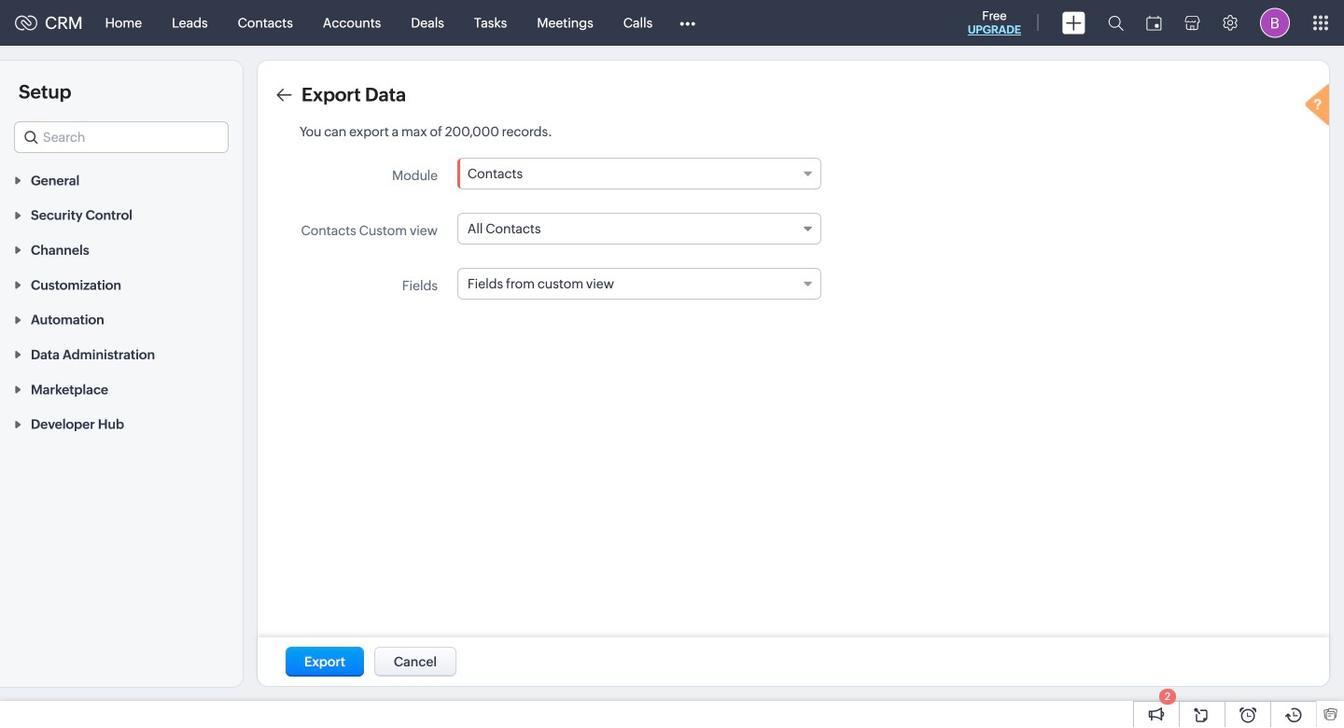 Task type: describe. For each thing, give the bounding box(es) containing it.
profile element
[[1249, 0, 1302, 45]]

search image
[[1108, 15, 1124, 31]]

Other Modules field
[[668, 8, 708, 38]]

profile image
[[1261, 8, 1290, 38]]

calendar image
[[1147, 15, 1163, 30]]

none field search
[[14, 121, 229, 153]]

create menu image
[[1063, 12, 1086, 34]]

search element
[[1097, 0, 1135, 46]]



Task type: locate. For each thing, give the bounding box(es) containing it.
None field
[[14, 121, 229, 153], [457, 213, 822, 245], [457, 213, 822, 245]]

help image
[[1302, 81, 1339, 132]]

Search text field
[[15, 122, 228, 152]]

create menu element
[[1051, 0, 1097, 45]]

logo image
[[15, 15, 37, 30]]



Task type: vqa. For each thing, say whether or not it's contained in the screenshot.
field
yes



